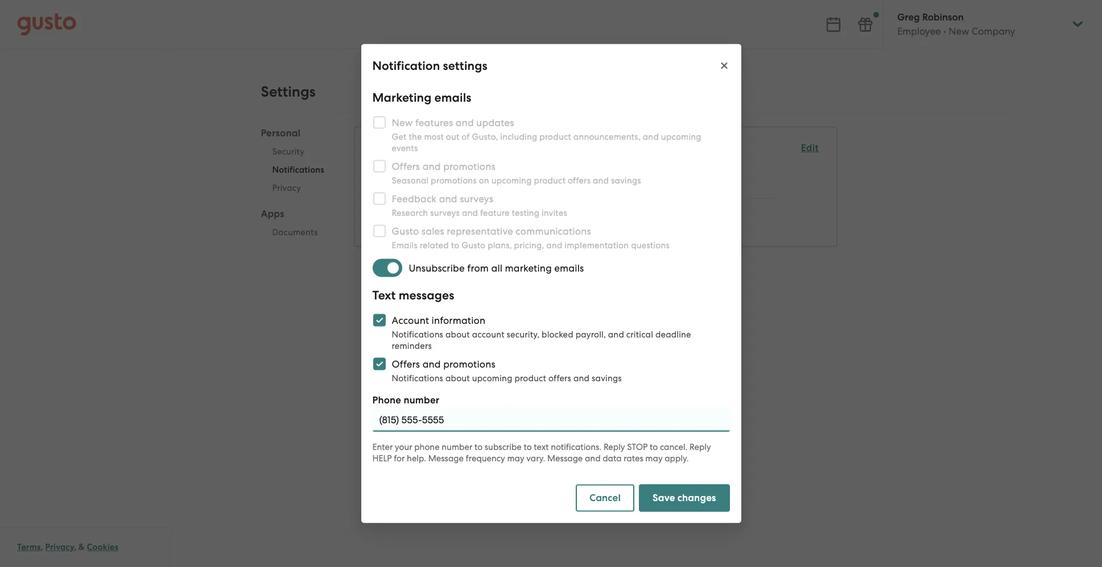Task type: vqa. For each thing, say whether or not it's contained in the screenshot.
notifications.
yes



Task type: describe. For each thing, give the bounding box(es) containing it.
cancel button
[[576, 485, 634, 512]]

documents
[[272, 228, 318, 238]]

all
[[373, 179, 384, 190]]

account information
[[392, 315, 486, 326]]

text for text messages none
[[373, 206, 392, 218]]

of
[[462, 132, 470, 142]]

upcoming inside get the most out of gusto, including product announcements, and upcoming events
[[661, 132, 701, 142]]

emails down settings
[[434, 90, 471, 105]]

terms link
[[17, 543, 41, 553]]

&
[[79, 543, 85, 553]]

from
[[467, 263, 489, 274]]

stop
[[627, 442, 648, 453]]

notifications down the offers
[[392, 374, 443, 384]]

marketing emails all emails
[[373, 164, 453, 190]]

invites
[[542, 208, 567, 218]]

group containing personal
[[261, 127, 336, 245]]

and right the offers
[[423, 359, 441, 370]]

to left text
[[524, 442, 532, 453]]

save changes
[[653, 492, 716, 504]]

emails down implementation
[[554, 263, 584, 274]]

help.
[[407, 454, 426, 464]]

vary.
[[526, 454, 545, 464]]

product inside get the most out of gusto, including product announcements, and upcoming events
[[540, 132, 571, 142]]

most
[[424, 132, 444, 142]]

get the most out of gusto, including product announcements, and upcoming events
[[392, 132, 701, 153]]

Unsubscribe from all marketing emails checkbox
[[372, 256, 409, 281]]

seasonal
[[392, 176, 429, 186]]

to right stop
[[650, 442, 658, 453]]

including
[[500, 132, 537, 142]]

questions
[[631, 240, 670, 251]]

deadline
[[655, 330, 691, 340]]

to up frequency
[[474, 442, 483, 453]]

notification
[[372, 58, 440, 73]]

0 vertical spatial number
[[404, 395, 440, 407]]

marketing for marketing emails
[[372, 90, 432, 105]]

out
[[446, 132, 459, 142]]

marketing for marketing emails all emails
[[373, 164, 421, 176]]

offers and promotions
[[392, 359, 495, 370]]

privacy inside group
[[272, 183, 301, 193]]

gusto
[[462, 240, 485, 251]]

rates
[[624, 454, 643, 464]]

2 may from the left
[[645, 454, 663, 464]]

enter
[[372, 442, 393, 453]]

for
[[394, 454, 405, 464]]

and inside get the most out of gusto, including product announcements, and upcoming events
[[643, 132, 659, 142]]

all
[[491, 263, 503, 274]]

unsubscribe
[[409, 263, 465, 274]]

research
[[392, 208, 428, 218]]

2 , from the left
[[74, 543, 76, 553]]

reminders
[[392, 341, 432, 351]]

personal
[[261, 127, 301, 139]]

unsubscribe from all marketing emails
[[409, 263, 584, 274]]

marketing emails
[[372, 90, 471, 105]]

documents link
[[261, 224, 336, 242]]

number inside enter your phone number to subscribe to text notifications. reply stop to cancel. reply help for help. message frequency may vary. message and data rates may apply.
[[442, 442, 472, 453]]

text messages none
[[373, 206, 439, 232]]

cookies button
[[87, 541, 119, 555]]

subscribe
[[485, 442, 522, 453]]

0 vertical spatial savings
[[611, 176, 641, 186]]

get
[[392, 132, 407, 142]]

about for and
[[445, 374, 470, 384]]

and inside notifications about account security, blocked payroll, and critical deadline reminders
[[608, 330, 624, 340]]

emails down most
[[423, 164, 453, 176]]

cancel
[[589, 492, 621, 504]]

and down payroll, on the bottom
[[573, 374, 590, 384]]

text messages element
[[373, 205, 819, 233]]

on
[[479, 176, 489, 186]]

security,
[[507, 330, 540, 340]]

1 vertical spatial promotions
[[443, 359, 495, 370]]

save
[[653, 492, 675, 504]]

Account information checkbox
[[367, 308, 392, 333]]

text
[[534, 442, 549, 453]]

text for text messages
[[372, 288, 396, 303]]

account
[[392, 315, 429, 326]]

notifications inside notifications about account security, blocked payroll, and critical deadline reminders
[[392, 330, 443, 340]]

1 reply from the left
[[604, 442, 625, 453]]

0 vertical spatial offers
[[568, 176, 591, 186]]

the
[[409, 132, 422, 142]]



Task type: locate. For each thing, give the bounding box(es) containing it.
savings down payroll, on the bottom
[[592, 374, 622, 384]]

reply
[[604, 442, 625, 453], [690, 442, 711, 453]]

cancel.
[[660, 442, 688, 453]]

none
[[373, 220, 397, 232]]

0 vertical spatial about
[[445, 330, 470, 340]]

1 vertical spatial marketing
[[373, 164, 421, 176]]

2 text from the top
[[372, 288, 396, 303]]

notification settings dialog
[[361, 44, 741, 524]]

save changes button
[[639, 485, 730, 512]]

offers
[[568, 176, 591, 186], [548, 374, 571, 384]]

privacy link left &
[[45, 543, 74, 553]]

,
[[41, 543, 43, 553], [74, 543, 76, 553]]

to left gusto
[[451, 240, 459, 251]]

notifications about upcoming product offers and savings
[[392, 374, 622, 384]]

0 vertical spatial marketing
[[372, 90, 432, 105]]

text up account information "checkbox"
[[372, 288, 396, 303]]

about inside notifications about account security, blocked payroll, and critical deadline reminders
[[445, 330, 470, 340]]

privacy down notifications link
[[272, 183, 301, 193]]

implementation
[[565, 240, 629, 251]]

0 horizontal spatial privacy
[[45, 543, 74, 553]]

notifications group
[[373, 141, 819, 233]]

security
[[272, 147, 304, 157]]

list
[[373, 164, 819, 233]]

about for information
[[445, 330, 470, 340]]

marketing inside "notification settings" dialog
[[372, 90, 432, 105]]

2 vertical spatial product
[[515, 374, 546, 384]]

0 horizontal spatial message
[[428, 454, 464, 464]]

product right including
[[540, 132, 571, 142]]

terms , privacy , & cookies
[[17, 543, 119, 553]]

upcoming
[[661, 132, 701, 142], [491, 176, 532, 186], [472, 374, 512, 384]]

marketing down "notification"
[[372, 90, 432, 105]]

changes
[[678, 492, 716, 504]]

product
[[540, 132, 571, 142], [534, 176, 566, 186], [515, 374, 546, 384]]

home image
[[17, 13, 76, 36]]

notifications up reminders
[[392, 330, 443, 340]]

gusto navigation element
[[0, 49, 170, 94]]

1 text from the top
[[373, 206, 392, 218]]

emails right all
[[386, 179, 415, 190]]

list containing marketing emails
[[373, 164, 819, 233]]

about
[[445, 330, 470, 340], [445, 374, 470, 384]]

0 horizontal spatial ,
[[41, 543, 43, 553]]

and left critical
[[608, 330, 624, 340]]

group
[[261, 127, 336, 245]]

1 horizontal spatial number
[[442, 442, 472, 453]]

marketing inside the "marketing emails all emails"
[[373, 164, 421, 176]]

testing
[[512, 208, 539, 218]]

privacy link down security link
[[261, 179, 336, 197]]

marketing
[[372, 90, 432, 105], [373, 164, 421, 176]]

1 about from the top
[[445, 330, 470, 340]]

events
[[392, 143, 418, 153]]

0 vertical spatial privacy
[[272, 183, 301, 193]]

0 vertical spatial product
[[540, 132, 571, 142]]

edit
[[801, 142, 819, 154]]

messages for text messages none
[[394, 206, 439, 218]]

enter your phone number to subscribe to text notifications. reply stop to cancel. reply help for help. message frequency may vary. message and data rates may apply.
[[372, 442, 711, 464]]

notifications.
[[551, 442, 602, 453]]

0 vertical spatial privacy link
[[261, 179, 336, 197]]

0 vertical spatial promotions
[[431, 176, 477, 186]]

text inside the "text messages none"
[[373, 206, 392, 218]]

1 vertical spatial about
[[445, 374, 470, 384]]

about down the offers and promotions
[[445, 374, 470, 384]]

emails related to gusto plans, pricing, and implementation questions
[[392, 240, 670, 251]]

marketing emails element
[[373, 164, 819, 199]]

promotions
[[431, 176, 477, 186], [443, 359, 495, 370]]

privacy
[[272, 183, 301, 193], [45, 543, 74, 553]]

1 horizontal spatial message
[[547, 454, 583, 464]]

surveys
[[430, 208, 460, 218]]

and up 'text messages' element
[[593, 176, 609, 186]]

security link
[[261, 143, 336, 161]]

and left data
[[585, 454, 601, 464]]

and left feature
[[462, 208, 478, 218]]

1 horizontal spatial privacy link
[[261, 179, 336, 197]]

Phone number text field
[[372, 408, 730, 433]]

and right announcements,
[[643, 132, 659, 142]]

settings
[[261, 83, 316, 101]]

text inside "notification settings" dialog
[[372, 288, 396, 303]]

0 horizontal spatial may
[[507, 454, 524, 464]]

product down notifications about account security, blocked payroll, and critical deadline reminders
[[515, 374, 546, 384]]

savings down announcements,
[[611, 176, 641, 186]]

privacy link
[[261, 179, 336, 197], [45, 543, 74, 553]]

phone
[[372, 395, 401, 407]]

privacy left &
[[45, 543, 74, 553]]

payroll,
[[576, 330, 606, 340]]

and right pricing,
[[546, 240, 562, 251]]

your
[[395, 442, 412, 453]]

message down notifications.
[[547, 454, 583, 464]]

2 reply from the left
[[690, 442, 711, 453]]

offers down notifications about account security, blocked payroll, and critical deadline reminders
[[548, 374, 571, 384]]

phone
[[414, 442, 440, 453]]

1 vertical spatial number
[[442, 442, 472, 453]]

reply right cancel.
[[690, 442, 711, 453]]

phone number
[[372, 395, 440, 407]]

1 horizontal spatial reply
[[690, 442, 711, 453]]

notifications
[[373, 142, 445, 156], [272, 165, 324, 175], [392, 330, 443, 340], [392, 374, 443, 384]]

data
[[603, 454, 622, 464]]

1 vertical spatial product
[[534, 176, 566, 186]]

may down the 'subscribe'
[[507, 454, 524, 464]]

savings
[[611, 176, 641, 186], [592, 374, 622, 384]]

text up "none"
[[373, 206, 392, 218]]

terms
[[17, 543, 41, 553]]

1 horizontal spatial may
[[645, 454, 663, 464]]

cookies
[[87, 543, 119, 553]]

1 vertical spatial text
[[372, 288, 396, 303]]

and inside enter your phone number to subscribe to text notifications. reply stop to cancel. reply help for help. message frequency may vary. message and data rates may apply.
[[585, 454, 601, 464]]

notification settings
[[372, 58, 487, 73]]

offers up 'text messages' element
[[568, 176, 591, 186]]

0 horizontal spatial privacy link
[[45, 543, 74, 553]]

blocked
[[542, 330, 573, 340]]

0 horizontal spatial number
[[404, 395, 440, 407]]

Offers and promotions checkbox
[[367, 352, 392, 377]]

0 horizontal spatial reply
[[604, 442, 625, 453]]

information
[[432, 315, 486, 326]]

notifications about account security, blocked payroll, and critical deadline reminders
[[392, 330, 691, 351]]

account menu element
[[882, 0, 1085, 48]]

plans,
[[488, 240, 512, 251]]

1 vertical spatial messages
[[399, 288, 454, 303]]

message down phone
[[428, 454, 464, 464]]

1 marketing from the top
[[372, 90, 432, 105]]

about down information
[[445, 330, 470, 340]]

research surveys and feature testing invites
[[392, 208, 567, 218]]

1 may from the left
[[507, 454, 524, 464]]

2 message from the left
[[547, 454, 583, 464]]

apps
[[261, 208, 284, 220]]

notifications inside group
[[373, 142, 445, 156]]

promotions down account
[[443, 359, 495, 370]]

may down stop
[[645, 454, 663, 464]]

1 horizontal spatial ,
[[74, 543, 76, 553]]

2 vertical spatial upcoming
[[472, 374, 512, 384]]

text messages
[[372, 288, 454, 303]]

notifications link
[[261, 161, 336, 179]]

number
[[404, 395, 440, 407], [442, 442, 472, 453]]

critical
[[626, 330, 653, 340]]

message
[[428, 454, 464, 464], [547, 454, 583, 464]]

1 horizontal spatial privacy
[[272, 183, 301, 193]]

pricing,
[[514, 240, 544, 251]]

2 about from the top
[[445, 374, 470, 384]]

messages inside "notification settings" dialog
[[399, 288, 454, 303]]

edit link
[[801, 142, 819, 154]]

seasonal promotions on upcoming product offers and savings
[[392, 176, 641, 186]]

0 vertical spatial text
[[373, 206, 392, 218]]

offers
[[392, 359, 420, 370]]

notifications down security link
[[272, 165, 324, 175]]

1 vertical spatial upcoming
[[491, 176, 532, 186]]

messages inside the "text messages none"
[[394, 206, 439, 218]]

messages down seasonal on the left top of the page
[[394, 206, 439, 218]]

text
[[373, 206, 392, 218], [372, 288, 396, 303]]

promotions left on
[[431, 176, 477, 186]]

0 vertical spatial upcoming
[[661, 132, 701, 142]]

related
[[420, 240, 449, 251]]

emails
[[392, 240, 418, 251]]

and
[[643, 132, 659, 142], [593, 176, 609, 186], [462, 208, 478, 218], [546, 240, 562, 251], [608, 330, 624, 340], [423, 359, 441, 370], [573, 374, 590, 384], [585, 454, 601, 464]]

gusto,
[[472, 132, 498, 142]]

product up invites
[[534, 176, 566, 186]]

notifications up the "marketing emails all emails"
[[373, 142, 445, 156]]

1 vertical spatial privacy link
[[45, 543, 74, 553]]

messages up the account information
[[399, 288, 454, 303]]

1 , from the left
[[41, 543, 43, 553]]

messages for text messages
[[399, 288, 454, 303]]

messages
[[394, 206, 439, 218], [399, 288, 454, 303]]

1 vertical spatial savings
[[592, 374, 622, 384]]

1 vertical spatial offers
[[548, 374, 571, 384]]

marketing
[[505, 263, 552, 274]]

apply.
[[665, 454, 689, 464]]

1 vertical spatial privacy
[[45, 543, 74, 553]]

0 vertical spatial messages
[[394, 206, 439, 218]]

account
[[472, 330, 504, 340]]

2 marketing from the top
[[373, 164, 421, 176]]

may
[[507, 454, 524, 464], [645, 454, 663, 464]]

feature
[[480, 208, 510, 218]]

help
[[372, 454, 392, 464]]

to
[[451, 240, 459, 251], [474, 442, 483, 453], [524, 442, 532, 453], [650, 442, 658, 453]]

1 message from the left
[[428, 454, 464, 464]]

reply up data
[[604, 442, 625, 453]]

announcements,
[[573, 132, 641, 142]]

frequency
[[466, 454, 505, 464]]

marketing up all
[[373, 164, 421, 176]]

settings
[[443, 58, 487, 73]]



